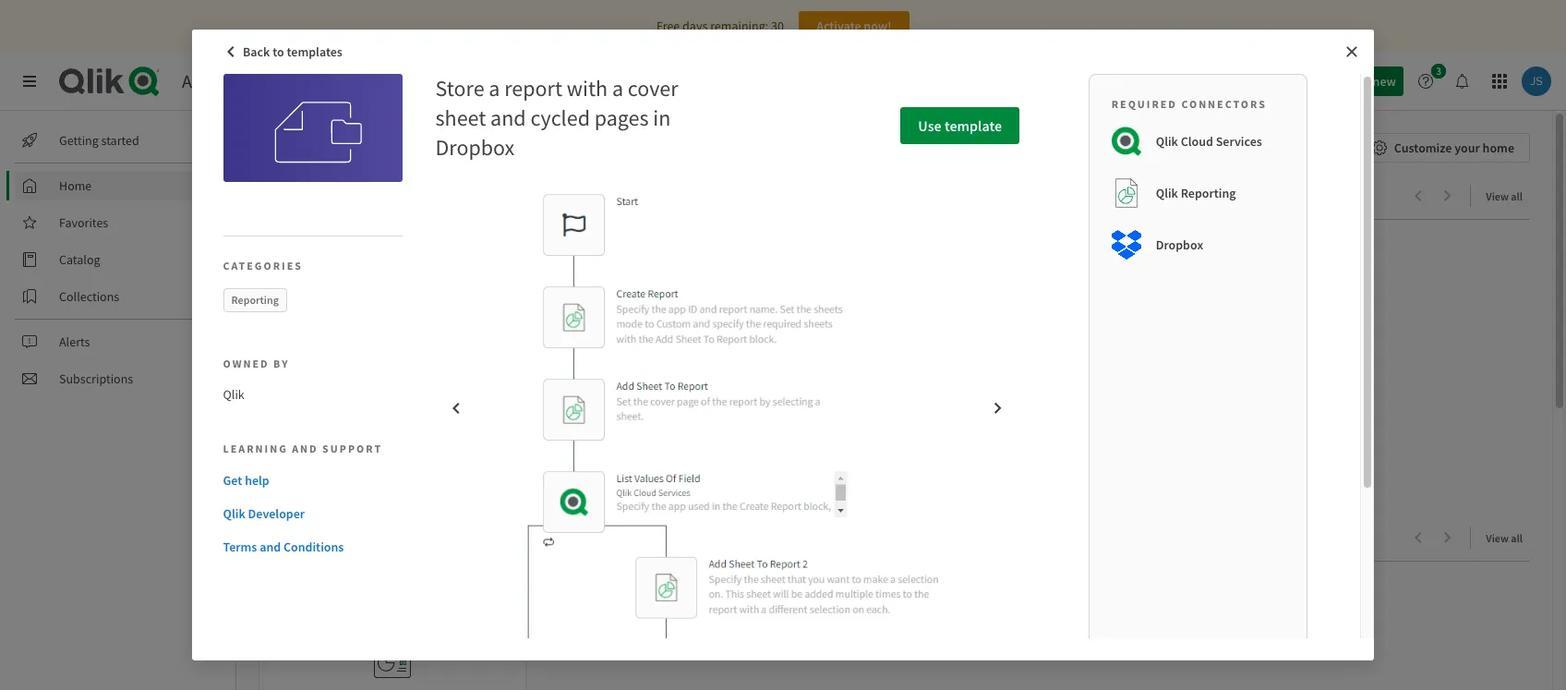 Task type: vqa. For each thing, say whether or not it's contained in the screenshot.
support at the left bottom of the page
yes



Task type: describe. For each thing, give the bounding box(es) containing it.
1 a from the left
[[489, 74, 500, 103]]

ask
[[1198, 73, 1218, 90]]

0 vertical spatial reporting
[[1181, 185, 1237, 201]]

insight
[[1221, 73, 1259, 90]]

ask insight advisor
[[1198, 73, 1304, 90]]

owned
[[223, 357, 269, 370]]

updated
[[291, 433, 331, 447]]

use
[[919, 116, 942, 135]]

qlik for qlik reporting
[[1156, 185, 1179, 201]]

cycled
[[531, 103, 590, 132]]

back to templates
[[243, 43, 343, 60]]

and inside "store a report with a cover sheet and cycled pages in dropbox"
[[491, 103, 526, 132]]

help
[[245, 472, 270, 488]]

report
[[505, 74, 563, 103]]

now!
[[864, 18, 892, 34]]

jacob simon image
[[271, 431, 287, 448]]

activate now! link
[[799, 11, 910, 41]]

back to templates button
[[219, 37, 352, 67]]

view for analytics to explore
[[1487, 189, 1509, 203]]

qlik cloud services logo image
[[1112, 127, 1142, 156]]

Search text field
[[863, 66, 1157, 96]]

customize your home button
[[1361, 133, 1531, 163]]

recently
[[285, 527, 353, 550]]

learning
[[223, 441, 288, 455]]

explore
[[381, 185, 440, 208]]

sheet
[[436, 103, 486, 132]]

jacob simon element
[[271, 431, 287, 448]]

1 horizontal spatial services
[[1216, 133, 1263, 150]]

getting
[[59, 132, 99, 149]]

recently used
[[285, 527, 395, 550]]

collections link
[[15, 282, 222, 311]]

template
[[945, 116, 1002, 135]]

store a report with a cover sheet and cycled pages in dropbox image
[[223, 74, 403, 182]]

catalog
[[59, 251, 100, 268]]

in
[[653, 103, 671, 132]]

qlik developer link
[[223, 504, 396, 522]]

2 a from the left
[[612, 74, 624, 103]]

advisor
[[1262, 73, 1304, 90]]

home
[[1483, 139, 1515, 156]]

0 vertical spatial services
[[255, 69, 319, 92]]

getting started link
[[15, 126, 222, 155]]

qlik for qlik cloud services
[[1156, 133, 1179, 150]]

connectors
[[1182, 97, 1267, 111]]

30
[[771, 18, 784, 34]]

close sidebar menu image
[[22, 74, 37, 89]]

categories
[[223, 259, 303, 273]]

subscriptions
[[59, 370, 133, 387]]

and for support
[[292, 441, 318, 455]]

terms and conditions
[[223, 538, 344, 555]]

dropbox logo image
[[1112, 230, 1142, 260]]

1 vertical spatial reporting
[[231, 293, 279, 307]]

previous image image
[[449, 401, 464, 416]]

updated 10 minutes ago
[[291, 433, 404, 447]]

catalog link
[[15, 245, 222, 274]]

dropbox inside "store a report with a cover sheet and cycled pages in dropbox"
[[436, 133, 515, 162]]

next image image
[[991, 401, 1006, 416]]

move collection image for analytics
[[259, 186, 277, 205]]

view all link for analytics to explore
[[1487, 184, 1531, 207]]

alerts link
[[15, 327, 222, 357]]

use template
[[919, 116, 1002, 135]]

activate now!
[[817, 18, 892, 34]]

favorites
[[59, 214, 108, 231]]

to for templates
[[273, 43, 284, 60]]

minutes
[[347, 433, 384, 447]]

ago
[[387, 433, 404, 447]]

view all for recently used
[[1487, 531, 1523, 545]]

qlik developer
[[223, 505, 305, 522]]

with
[[567, 74, 608, 103]]



Task type: locate. For each thing, give the bounding box(es) containing it.
0 horizontal spatial a
[[489, 74, 500, 103]]

qlik down owned
[[223, 386, 245, 403]]

home up favorites
[[59, 177, 92, 194]]

ask insight advisor button
[[1168, 67, 1312, 96]]

remaining:
[[711, 18, 769, 34]]

all for recently used
[[1512, 531, 1523, 545]]

updated 10 minutes ago link
[[260, 235, 526, 461]]

favorites link
[[15, 208, 222, 237]]

1 vertical spatial view all link
[[1487, 526, 1531, 549]]

terms and conditions link
[[223, 537, 396, 556]]

and right terms
[[260, 538, 281, 555]]

used
[[357, 527, 395, 550]]

pages
[[595, 103, 649, 132]]

0 vertical spatial and
[[491, 103, 526, 132]]

analytics for analytics services
[[182, 69, 252, 92]]

2 move collection image from the top
[[259, 528, 277, 546]]

2 view from the top
[[1487, 531, 1509, 545]]

subscriptions link
[[15, 364, 222, 394]]

to inside button
[[273, 43, 284, 60]]

required
[[1112, 97, 1178, 111]]

1 horizontal spatial analytics
[[285, 185, 357, 208]]

started
[[101, 132, 139, 149]]

customize your home
[[1395, 139, 1515, 156]]

qlik for qlik
[[223, 386, 245, 403]]

analytics down back
[[182, 69, 252, 92]]

home down "analytics services" element
[[259, 133, 315, 162]]

by
[[274, 357, 290, 370]]

move collection image up categories at the left
[[259, 186, 277, 205]]

and
[[491, 103, 526, 132], [292, 441, 318, 455], [260, 538, 281, 555]]

0 vertical spatial move collection image
[[259, 186, 277, 205]]

getting started
[[59, 132, 139, 149]]

0 vertical spatial dropbox
[[436, 133, 515, 162]]

2 all from the top
[[1512, 531, 1523, 545]]

1 vertical spatial move collection image
[[259, 528, 277, 546]]

to for explore
[[361, 185, 377, 208]]

required connectors
[[1112, 97, 1267, 111]]

services down connectors
[[1216, 133, 1263, 150]]

use template button
[[901, 107, 1020, 144]]

and right jacob simon icon
[[292, 441, 318, 455]]

1 move collection image from the top
[[259, 186, 277, 205]]

1 vertical spatial analytics
[[285, 185, 357, 208]]

close image
[[1345, 44, 1360, 59]]

terms
[[223, 538, 257, 555]]

your
[[1455, 139, 1481, 156]]

get help link
[[223, 471, 396, 489]]

dropbox right "dropbox logo"
[[1156, 236, 1204, 253]]

1 all from the top
[[1512, 189, 1523, 203]]

dropbox down sheet
[[436, 133, 515, 162]]

view all
[[1487, 189, 1523, 203], [1487, 531, 1523, 545]]

home link
[[15, 171, 222, 200]]

2 horizontal spatial and
[[491, 103, 526, 132]]

analytics down store a report with a cover sheet and cycled pages in dropbox image
[[285, 185, 357, 208]]

qlik down get on the bottom left of page
[[223, 505, 246, 522]]

1 vertical spatial view
[[1487, 531, 1509, 545]]

view
[[1487, 189, 1509, 203], [1487, 531, 1509, 545]]

0 vertical spatial view all
[[1487, 189, 1523, 203]]

0 vertical spatial view all link
[[1487, 184, 1531, 207]]

analytics for analytics to explore
[[285, 185, 357, 208]]

free days remaining: 30
[[657, 18, 784, 34]]

1 view from the top
[[1487, 189, 1509, 203]]

0 horizontal spatial home
[[59, 177, 92, 194]]

collections
[[59, 288, 119, 305]]

qlik
[[1156, 133, 1179, 150], [1156, 185, 1179, 201], [223, 386, 245, 403], [223, 505, 246, 522]]

back
[[243, 43, 270, 60]]

analytics services element
[[182, 69, 319, 92]]

activate
[[817, 18, 862, 34]]

1 horizontal spatial to
[[361, 185, 377, 208]]

1 horizontal spatial reporting
[[1181, 185, 1237, 201]]

0 vertical spatial home
[[259, 133, 315, 162]]

view for recently used
[[1487, 531, 1509, 545]]

a right store
[[489, 74, 500, 103]]

reporting
[[1181, 185, 1237, 201], [231, 293, 279, 307]]

0 horizontal spatial and
[[260, 538, 281, 555]]

qlik for qlik developer
[[223, 505, 246, 522]]

1 vertical spatial all
[[1512, 531, 1523, 545]]

cover
[[628, 74, 679, 103]]

1 vertical spatial view all
[[1487, 531, 1523, 545]]

owned by
[[223, 357, 290, 370]]

1 vertical spatial services
[[1216, 133, 1263, 150]]

qlik reporting logo image
[[1112, 178, 1142, 208]]

move collection image
[[259, 186, 277, 205], [259, 528, 277, 546]]

home main content
[[229, 111, 1567, 690]]

services
[[255, 69, 319, 92], [1216, 133, 1263, 150]]

0 vertical spatial all
[[1512, 189, 1523, 203]]

qlik cloud services
[[1156, 133, 1263, 150]]

a
[[489, 74, 500, 103], [612, 74, 624, 103]]

days
[[683, 18, 708, 34]]

cloud
[[1181, 133, 1214, 150]]

1 vertical spatial and
[[292, 441, 318, 455]]

and down report
[[491, 103, 526, 132]]

view all for analytics to explore
[[1487, 189, 1523, 203]]

1 horizontal spatial home
[[259, 133, 315, 162]]

view all link
[[1487, 184, 1531, 207], [1487, 526, 1531, 549]]

developer
[[248, 505, 305, 522]]

10
[[333, 433, 344, 447]]

0 horizontal spatial reporting
[[231, 293, 279, 307]]

to inside the home main content
[[361, 185, 377, 208]]

qlik left cloud
[[1156, 133, 1179, 150]]

learning and support
[[223, 441, 383, 455]]

recently used link
[[285, 527, 402, 550]]

store
[[436, 74, 485, 103]]

support
[[322, 441, 383, 455]]

free
[[657, 18, 680, 34]]

0 horizontal spatial to
[[273, 43, 284, 60]]

2 view all link from the top
[[1487, 526, 1531, 549]]

analytics
[[182, 69, 252, 92], [285, 185, 357, 208]]

reporting down the qlik cloud services
[[1181, 185, 1237, 201]]

move collection image for recently
[[259, 528, 277, 546]]

get help
[[223, 472, 270, 488]]

home
[[259, 133, 315, 162], [59, 177, 92, 194]]

conditions
[[284, 538, 344, 555]]

store a report with a cover sheet and cycled pages in dropbox
[[436, 74, 679, 162]]

templates
[[287, 43, 343, 60]]

1 horizontal spatial a
[[612, 74, 624, 103]]

to left explore
[[361, 185, 377, 208]]

analytics to explore
[[285, 185, 440, 208]]

to right back
[[273, 43, 284, 60]]

reporting down categories at the left
[[231, 293, 279, 307]]

2 view all from the top
[[1487, 531, 1523, 545]]

0 horizontal spatial analytics
[[182, 69, 252, 92]]

analytics inside the home main content
[[285, 185, 357, 208]]

all
[[1512, 189, 1523, 203], [1512, 531, 1523, 545]]

1 horizontal spatial and
[[292, 441, 318, 455]]

a up pages
[[612, 74, 624, 103]]

home inside home link
[[59, 177, 92, 194]]

navigation pane element
[[0, 118, 236, 401]]

qlik reporting
[[1156, 185, 1237, 201]]

1 horizontal spatial dropbox
[[1156, 236, 1204, 253]]

0 vertical spatial view
[[1487, 189, 1509, 203]]

view all link for recently used
[[1487, 526, 1531, 549]]

0 horizontal spatial dropbox
[[436, 133, 515, 162]]

2 vertical spatial and
[[260, 538, 281, 555]]

qlik inside qlik developer link
[[223, 505, 246, 522]]

1 vertical spatial to
[[361, 185, 377, 208]]

services down back to templates button
[[255, 69, 319, 92]]

0 horizontal spatial services
[[255, 69, 319, 92]]

analytics to explore link
[[285, 185, 448, 208]]

all for analytics to explore
[[1512, 189, 1523, 203]]

dropbox
[[436, 133, 515, 162], [1156, 236, 1204, 253]]

1 view all from the top
[[1487, 189, 1523, 203]]

home inside the home main content
[[259, 133, 315, 162]]

to
[[273, 43, 284, 60], [361, 185, 377, 208]]

0 vertical spatial analytics
[[182, 69, 252, 92]]

alerts
[[59, 333, 90, 350]]

move collection image down qlik developer
[[259, 528, 277, 546]]

get
[[223, 472, 242, 488]]

1 vertical spatial dropbox
[[1156, 236, 1204, 253]]

and for conditions
[[260, 538, 281, 555]]

analytics services
[[182, 69, 319, 92]]

1 view all link from the top
[[1487, 184, 1531, 207]]

0 vertical spatial to
[[273, 43, 284, 60]]

qlik right "qlik reporting logo"
[[1156, 185, 1179, 201]]

1 vertical spatial home
[[59, 177, 92, 194]]

customize
[[1395, 139, 1453, 156]]



